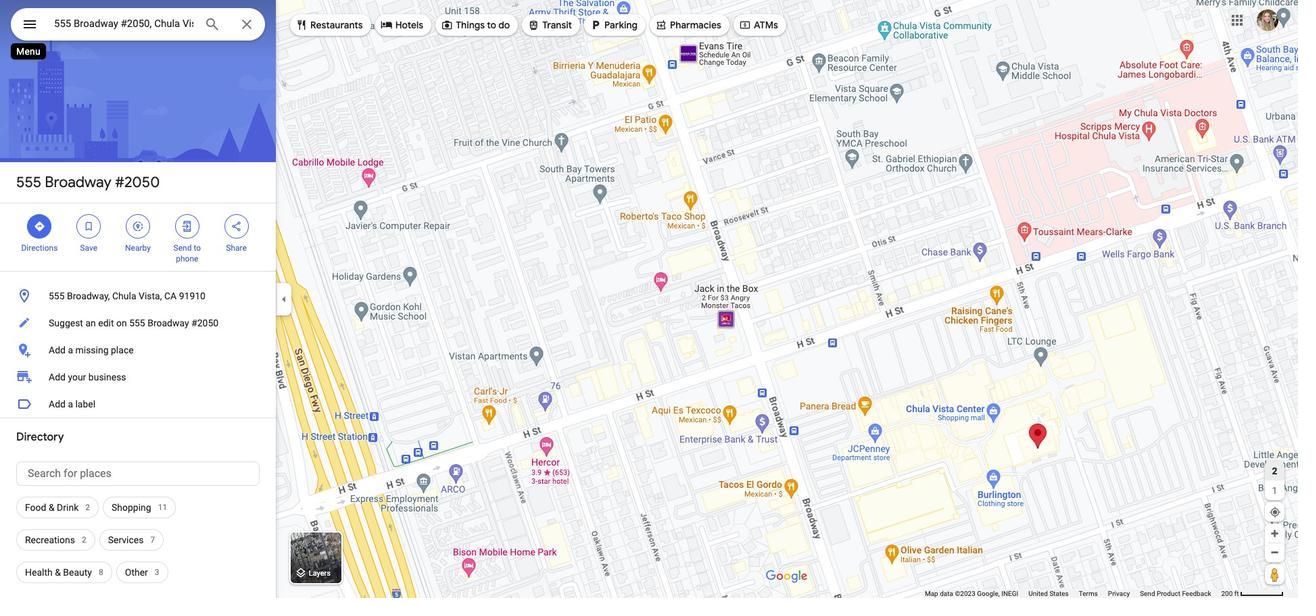 Task type: vqa. For each thing, say whether or not it's contained in the screenshot.
Pharmacies
yes



Task type: describe. For each thing, give the bounding box(es) containing it.
555 for 555 broadway #2050
[[16, 173, 41, 192]]

other 3
[[125, 567, 159, 578]]

broadway,
[[67, 291, 110, 302]]

place
[[111, 345, 134, 356]]

8
[[99, 568, 103, 578]]

map
[[925, 590, 938, 598]]

your
[[68, 372, 86, 383]]

add for add a label
[[49, 399, 66, 410]]

privacy button
[[1108, 590, 1130, 599]]

555 Broadway #2050, Chula Vista, CA 91910 field
[[11, 8, 265, 41]]

555 broadway, chula vista, ca 91910 button
[[0, 283, 276, 310]]

 hotels
[[381, 17, 423, 32]]

layers
[[309, 570, 331, 578]]

add for add a missing place
[[49, 345, 66, 356]]

restaurants
[[310, 19, 363, 31]]

0 horizontal spatial #2050
[[115, 173, 160, 192]]

add a label button
[[0, 391, 276, 418]]

missing
[[75, 345, 109, 356]]

recreations
[[25, 535, 75, 546]]

ca
[[164, 291, 177, 302]]

save
[[80, 243, 97, 253]]


[[655, 17, 667, 32]]

nearby
[[125, 243, 151, 253]]

food
[[25, 502, 46, 513]]

recreations 2
[[25, 535, 86, 546]]

data
[[940, 590, 954, 598]]


[[132, 219, 144, 234]]

parking
[[605, 19, 638, 31]]

business
[[88, 372, 126, 383]]

health
[[25, 567, 53, 578]]

united states button
[[1029, 590, 1069, 599]]

other
[[125, 567, 148, 578]]

privacy
[[1108, 590, 1130, 598]]

7
[[150, 536, 155, 545]]

directions
[[21, 243, 58, 253]]

0 vertical spatial 2
[[1272, 466, 1278, 476]]

 parking
[[590, 17, 638, 32]]

1
[[1272, 485, 1278, 496]]

collapse side panel image
[[277, 292, 291, 307]]

shopping
[[112, 502, 151, 513]]

on
[[116, 318, 127, 329]]

directory
[[16, 431, 64, 444]]

©2023
[[955, 590, 976, 598]]

2 button
[[1265, 461, 1285, 481]]


[[296, 17, 308, 32]]

hotels
[[395, 19, 423, 31]]

drink
[[57, 502, 79, 513]]

2 inside food & drink 2
[[85, 503, 90, 513]]

united
[[1029, 590, 1048, 598]]

555 inside suggest an edit on 555 broadway #2050 button
[[129, 318, 145, 329]]

2 inside the recreations 2
[[82, 536, 86, 545]]

555 broadway #2050
[[16, 173, 160, 192]]

send product feedback button
[[1140, 590, 1212, 599]]

91910
[[179, 291, 206, 302]]

show street view coverage image
[[1265, 565, 1285, 585]]


[[528, 17, 540, 32]]

services
[[108, 535, 144, 546]]

feedback
[[1182, 590, 1212, 598]]


[[739, 17, 751, 32]]

google,
[[977, 590, 1000, 598]]

an
[[85, 318, 96, 329]]

shopping 11
[[112, 502, 167, 513]]

map data ©2023 google, inegi
[[925, 590, 1019, 598]]

zoom in image
[[1270, 529, 1280, 539]]

11
[[158, 503, 167, 513]]

zoom out image
[[1270, 548, 1280, 558]]

2 1
[[1272, 466, 1278, 496]]

things
[[456, 19, 485, 31]]

to inside  things to do
[[487, 19, 496, 31]]

beauty
[[63, 567, 92, 578]]

555 for 555 broadway, chula vista, ca 91910
[[49, 291, 65, 302]]

& for beauty
[[55, 567, 61, 578]]

actions for 555 broadway #2050 region
[[0, 204, 276, 271]]

200
[[1222, 590, 1233, 598]]

states
[[1050, 590, 1069, 598]]

inegi
[[1002, 590, 1019, 598]]

share
[[226, 243, 247, 253]]


[[181, 219, 193, 234]]

edit
[[98, 318, 114, 329]]

vista,
[[139, 291, 162, 302]]

& for drink
[[49, 502, 55, 513]]

1 button
[[1265, 481, 1285, 500]]

 atms
[[739, 17, 778, 32]]

send for send to phone
[[174, 243, 192, 253]]



Task type: locate. For each thing, give the bounding box(es) containing it.
add
[[49, 345, 66, 356], [49, 372, 66, 383], [49, 399, 66, 410]]

2 up 'beauty' at left
[[82, 536, 86, 545]]

none field inside 555 broadway #2050, chula vista, ca 91910 field
[[54, 16, 193, 32]]

2 vertical spatial 2
[[82, 536, 86, 545]]

pharmacies
[[670, 19, 722, 31]]

1 vertical spatial &
[[55, 567, 61, 578]]

2 vertical spatial 555
[[129, 318, 145, 329]]

a inside add a label 'button'
[[68, 399, 73, 410]]

1 horizontal spatial send
[[1140, 590, 1155, 598]]

broadway inside button
[[148, 318, 189, 329]]

 search field
[[11, 8, 265, 43]]

footer
[[925, 590, 1222, 599]]

suggest
[[49, 318, 83, 329]]

0 horizontal spatial 555
[[16, 173, 41, 192]]

a left label
[[68, 399, 73, 410]]

0 vertical spatial send
[[174, 243, 192, 253]]

broadway
[[45, 173, 111, 192], [148, 318, 189, 329]]

1 vertical spatial a
[[68, 399, 73, 410]]

1 horizontal spatial #2050
[[191, 318, 219, 329]]

 button
[[11, 8, 49, 43]]

do
[[499, 19, 510, 31]]

200 ft button
[[1222, 590, 1284, 598]]

0 vertical spatial 555
[[16, 173, 41, 192]]

 things to do
[[441, 17, 510, 32]]

555 up 
[[16, 173, 41, 192]]

2 horizontal spatial 555
[[129, 318, 145, 329]]

#2050 inside button
[[191, 318, 219, 329]]

terms button
[[1079, 590, 1098, 599]]

555 right on
[[129, 318, 145, 329]]

add a label
[[49, 399, 95, 410]]

send to phone
[[174, 243, 201, 264]]


[[590, 17, 602, 32]]

#2050 down the 91910
[[191, 318, 219, 329]]

send
[[174, 243, 192, 253], [1140, 590, 1155, 598]]

send inside button
[[1140, 590, 1155, 598]]

broadway down the ca
[[148, 318, 189, 329]]

united states
[[1029, 590, 1069, 598]]

suggest an edit on 555 broadway #2050
[[49, 318, 219, 329]]

3 add from the top
[[49, 399, 66, 410]]

1 vertical spatial add
[[49, 372, 66, 383]]

1 vertical spatial 2
[[85, 503, 90, 513]]

2 a from the top
[[68, 399, 73, 410]]

0 vertical spatial #2050
[[115, 173, 160, 192]]

None field
[[54, 16, 193, 32]]

0 vertical spatial &
[[49, 502, 55, 513]]

to
[[487, 19, 496, 31], [194, 243, 201, 253]]

product
[[1157, 590, 1181, 598]]

send inside send to phone
[[174, 243, 192, 253]]

footer inside the google maps element
[[925, 590, 1222, 599]]

1 horizontal spatial to
[[487, 19, 496, 31]]

0 vertical spatial a
[[68, 345, 73, 356]]

send for send product feedback
[[1140, 590, 1155, 598]]


[[83, 219, 95, 234]]

add inside button
[[49, 345, 66, 356]]

suggest an edit on 555 broadway #2050 button
[[0, 310, 276, 337]]

add left your
[[49, 372, 66, 383]]

& right health at the left bottom
[[55, 567, 61, 578]]

a for missing
[[68, 345, 73, 356]]

1 horizontal spatial 555
[[49, 291, 65, 302]]

terms
[[1079, 590, 1098, 598]]

1 vertical spatial to
[[194, 243, 201, 253]]

 restaurants
[[296, 17, 363, 32]]

#2050 up 
[[115, 173, 160, 192]]

2 vertical spatial add
[[49, 399, 66, 410]]

send up phone
[[174, 243, 192, 253]]

services 7
[[108, 535, 155, 546]]

0 vertical spatial add
[[49, 345, 66, 356]]

&
[[49, 502, 55, 513], [55, 567, 61, 578]]

1 horizontal spatial &
[[55, 567, 61, 578]]

chula
[[112, 291, 136, 302]]

to up phone
[[194, 243, 201, 253]]

send left product
[[1140, 590, 1155, 598]]

 pharmacies
[[655, 17, 722, 32]]

food & drink 2
[[25, 502, 90, 513]]

555 broadway #2050 main content
[[0, 0, 276, 599]]

add inside 'button'
[[49, 399, 66, 410]]

a
[[68, 345, 73, 356], [68, 399, 73, 410]]

555 up suggest
[[49, 291, 65, 302]]

555
[[16, 173, 41, 192], [49, 291, 65, 302], [129, 318, 145, 329]]

phone
[[176, 254, 198, 264]]

a left missing
[[68, 345, 73, 356]]

broadway up 
[[45, 173, 111, 192]]

2
[[1272, 466, 1278, 476], [85, 503, 90, 513], [82, 536, 86, 545]]

add your business
[[49, 372, 126, 383]]

1 add from the top
[[49, 345, 66, 356]]


[[22, 15, 38, 34]]

footer containing map data ©2023 google, inegi
[[925, 590, 1222, 599]]


[[381, 17, 393, 32]]

to inside send to phone
[[194, 243, 201, 253]]


[[33, 219, 46, 234]]

google account: michelle dermenjian  
(michelle.dermenjian@adept.ai) image
[[1257, 9, 1279, 31]]

1 vertical spatial broadway
[[148, 318, 189, 329]]

555 broadway, chula vista, ca 91910
[[49, 291, 206, 302]]

3
[[155, 568, 159, 578]]

& right the food
[[49, 502, 55, 513]]

add down suggest
[[49, 345, 66, 356]]

1 vertical spatial 555
[[49, 291, 65, 302]]

add a missing place button
[[0, 337, 276, 364]]

google maps element
[[0, 0, 1298, 599]]

1 horizontal spatial broadway
[[148, 318, 189, 329]]


[[230, 219, 243, 234]]

0 horizontal spatial send
[[174, 243, 192, 253]]

1 vertical spatial #2050
[[191, 318, 219, 329]]

1 vertical spatial send
[[1140, 590, 1155, 598]]

0 horizontal spatial to
[[194, 243, 201, 253]]

2 add from the top
[[49, 372, 66, 383]]

atms
[[754, 19, 778, 31]]

0 vertical spatial to
[[487, 19, 496, 31]]

show your location image
[[1269, 507, 1282, 519]]


[[441, 17, 453, 32]]

200 ft
[[1222, 590, 1239, 598]]

2 up 1 button
[[1272, 466, 1278, 476]]

1 a from the top
[[68, 345, 73, 356]]

555 inside 555 broadway, chula vista, ca 91910 button
[[49, 291, 65, 302]]

none text field inside 555 broadway #2050 main content
[[16, 462, 260, 486]]

to left do
[[487, 19, 496, 31]]

send product feedback
[[1140, 590, 1212, 598]]

a inside add a missing place button
[[68, 345, 73, 356]]

add a missing place
[[49, 345, 134, 356]]

add your business link
[[0, 364, 276, 391]]

label
[[75, 399, 95, 410]]

0 horizontal spatial broadway
[[45, 173, 111, 192]]

add left label
[[49, 399, 66, 410]]

None text field
[[16, 462, 260, 486]]

 transit
[[528, 17, 572, 32]]

0 vertical spatial broadway
[[45, 173, 111, 192]]

2 right drink
[[85, 503, 90, 513]]

ft
[[1235, 590, 1239, 598]]

0 horizontal spatial &
[[49, 502, 55, 513]]

health & beauty 8
[[25, 567, 103, 578]]

transit
[[543, 19, 572, 31]]

a for label
[[68, 399, 73, 410]]

add for add your business
[[49, 372, 66, 383]]

#2050
[[115, 173, 160, 192], [191, 318, 219, 329]]



